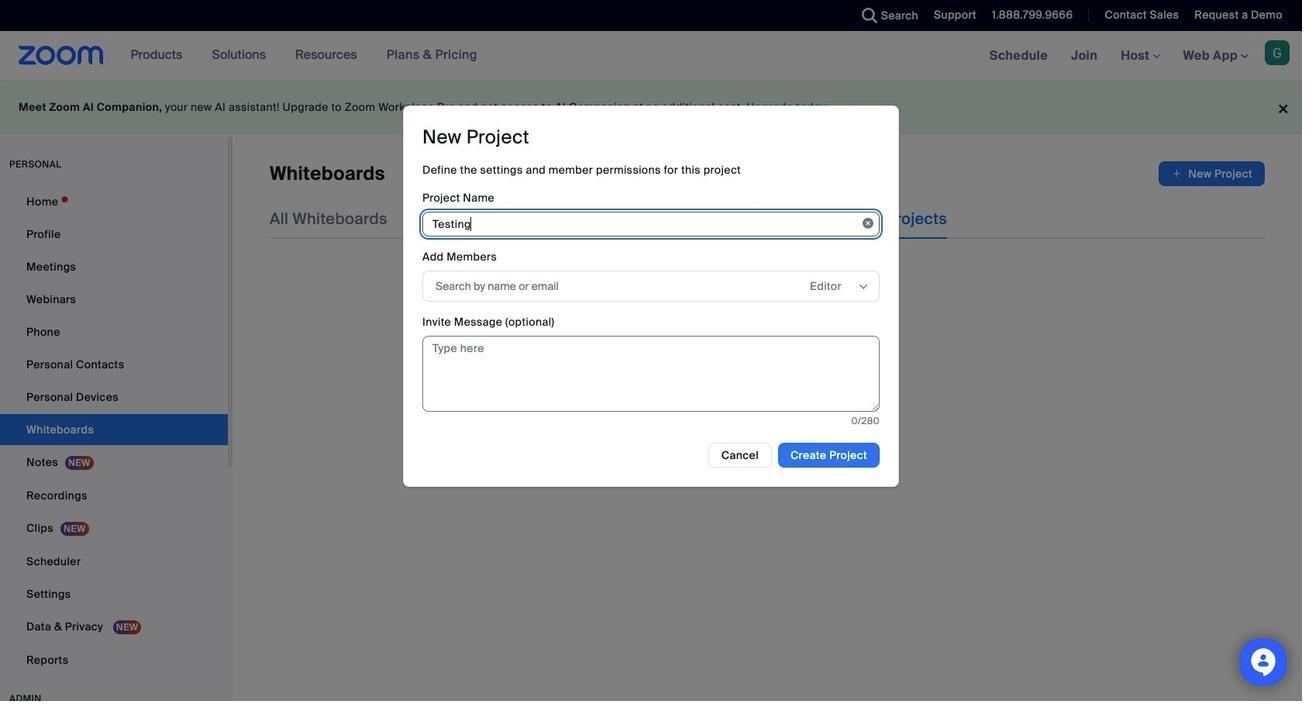 Task type: locate. For each thing, give the bounding box(es) containing it.
heading
[[423, 125, 530, 149]]

product information navigation
[[119, 31, 489, 81]]

dialog
[[403, 105, 900, 487]]

Search by name or email,Search by name or email text field
[[436, 274, 778, 297]]

Invite Message (optional) text field
[[423, 335, 880, 411]]

footer
[[0, 81, 1303, 134]]

banner
[[0, 31, 1303, 81]]



Task type: describe. For each thing, give the bounding box(es) containing it.
personal menu menu
[[0, 186, 228, 677]]

add image
[[1172, 166, 1183, 181]]

e.g. Happy Crew text field
[[423, 211, 880, 236]]

show options image
[[858, 280, 870, 293]]

tabs of all whiteboard page tab list
[[270, 199, 948, 239]]

meetings navigation
[[978, 31, 1303, 81]]



Task type: vqa. For each thing, say whether or not it's contained in the screenshot.
Close icon
no



